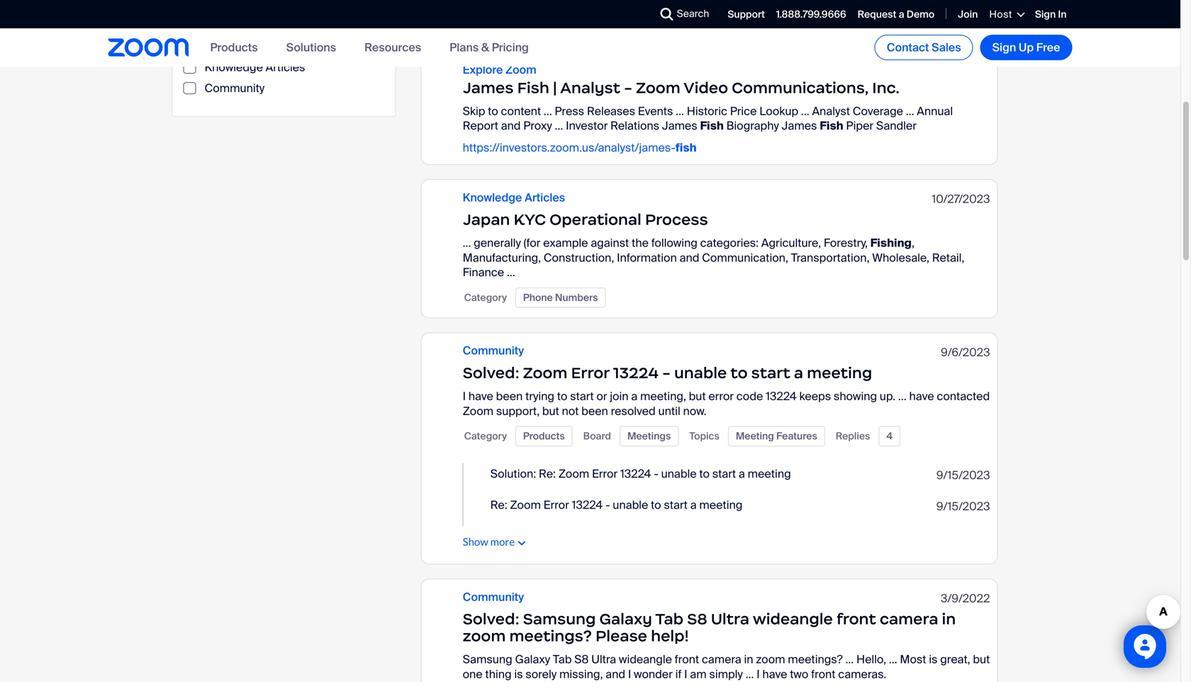 Task type: vqa. For each thing, say whether or not it's contained in the screenshot.
"Tech"
no



Task type: describe. For each thing, give the bounding box(es) containing it.
sandler
[[876, 119, 917, 133]]

zoom down pricing at left
[[506, 62, 537, 77]]

wholesale,
[[873, 251, 930, 266]]

communication,
[[702, 251, 789, 266]]

generally
[[474, 236, 521, 251]]

james for piper
[[782, 119, 817, 133]]

but inside solved: samsung galaxy tab s8 ultra wideangle front camera in zoom meetings? please help! samsung galaxy tab s8 ultra wideangle front camera in zoom meetings? ... hello, ... most is great, but one thing is sorely missing, and i wonder if i am simply ... i have two front cameras.
[[973, 653, 990, 668]]

0 horizontal spatial fish
[[521, 22, 539, 35]]

explore for explore zoom
[[205, 39, 244, 54]]

zoom down solution:
[[510, 498, 541, 513]]

finance
[[463, 265, 504, 280]]

1 horizontal spatial fish
[[700, 119, 724, 133]]

in inside "results 1 - 10 of 33 for fish in 0.63 second"
[[541, 22, 549, 34]]

cameras.
[[838, 668, 887, 683]]

zoom logo image
[[108, 38, 189, 57]]

process
[[645, 210, 708, 230]]

zoom left support,
[[463, 404, 494, 419]]

arrow down image
[[519, 542, 526, 546]]

9/15/2023 for re: zoom error 13224 - unable to start a meeting
[[937, 500, 990, 515]]

events
[[638, 104, 673, 119]]

1
[[458, 22, 462, 35]]

most
[[900, 653, 927, 668]]

0.63
[[551, 22, 571, 34]]

10/27/2023
[[932, 192, 990, 207]]

- up plans
[[462, 22, 466, 35]]

a left demo
[[899, 8, 905, 21]]

contact sales link
[[875, 35, 973, 60]]

1 horizontal spatial been
[[582, 404, 608, 419]]

demo
[[907, 8, 935, 21]]

numbers
[[555, 291, 598, 304]]

hello,
[[857, 653, 886, 668]]

13224 down solution: re: zoom error 13224 - unable to start a meeting
[[572, 498, 603, 513]]

join link
[[958, 8, 978, 21]]

0 vertical spatial re:
[[539, 467, 556, 482]]

request
[[858, 8, 897, 21]]

- down solution: re: zoom error 13224 - unable to start a meeting
[[606, 498, 610, 513]]

plans
[[450, 40, 479, 55]]

japan
[[463, 210, 510, 230]]

request a demo
[[858, 8, 935, 21]]

2 horizontal spatial have
[[910, 389, 934, 404]]

fish for |
[[517, 78, 549, 97]]

0 horizontal spatial tab
[[553, 653, 572, 668]]

1 horizontal spatial s8
[[687, 610, 707, 629]]

relations
[[611, 119, 660, 133]]

content
[[501, 104, 541, 119]]

support
[[728, 8, 765, 21]]

... left hello,
[[846, 653, 854, 668]]

zoom left 'solutions' dropdown button
[[247, 39, 278, 54]]

free
[[1037, 40, 1061, 55]]

1 vertical spatial error
[[592, 467, 618, 482]]

13224 right code
[[766, 389, 797, 404]]

... left annual
[[906, 104, 914, 119]]

start down solution: re: zoom error 13224 - unable to start a meeting link
[[664, 498, 688, 513]]

re: zoom error 13224 - unable to start a meeting
[[490, 498, 743, 513]]

sales
[[932, 40, 961, 55]]

retail,
[[932, 251, 965, 266]]

1 horizontal spatial zoom
[[756, 653, 785, 668]]

solution:
[[490, 467, 536, 482]]

33
[[491, 22, 504, 35]]

trying
[[526, 389, 555, 404]]

0 horizontal spatial been
[[496, 389, 523, 404]]

re: zoom error 13224 - unable to start a meeting link
[[490, 498, 743, 513]]

results 1 - 10 of 33 for fish in 0.63 second
[[421, 22, 603, 35]]

error
[[709, 389, 734, 404]]

more
[[490, 536, 515, 549]]

solved: samsung galaxy tab s8 ultra wideangle front camera in zoom meetings? please help! samsung galaxy tab s8 ultra wideangle front camera in zoom meetings? ... hello, ... most is great, but one thing is sorely missing, and i wonder if i am simply ... i have two front cameras.
[[463, 610, 990, 683]]

a down meeting
[[739, 467, 745, 482]]

video
[[684, 78, 728, 97]]

wonder
[[634, 668, 673, 683]]

community for solved: samsung galaxy tab s8 ultra wideangle front camera in zoom meetings? please help!
[[463, 590, 524, 605]]

community button for solved: zoom error 13224 - unable to start a meeting
[[463, 344, 524, 359]]

zoom up events
[[636, 78, 681, 97]]

community button for solved: samsung galaxy tab s8 ultra wideangle front camera in zoom meetings? please help!
[[463, 590, 524, 605]]

resources
[[365, 40, 421, 55]]

if
[[676, 668, 682, 683]]

0 horizontal spatial ultra
[[592, 653, 616, 668]]

information
[[617, 251, 677, 266]]

solved: for have
[[463, 364, 520, 383]]

0 vertical spatial wideangle
[[753, 610, 833, 629]]

knowledge articles button
[[463, 190, 565, 205]]

... right events
[[676, 104, 684, 119]]

... left the generally
[[463, 236, 471, 251]]

0 horizontal spatial knowledge
[[205, 60, 263, 75]]

1.888.799.9666
[[776, 8, 847, 21]]

&
[[481, 40, 489, 55]]

solved: for meetings?
[[463, 610, 520, 629]]

|
[[553, 78, 557, 97]]

meeting,
[[640, 389, 686, 404]]

https://investors.zoom.us/analyst/james-
[[463, 140, 676, 155]]

and inside solved: samsung galaxy tab s8 ultra wideangle front camera in zoom meetings? please help! samsung galaxy tab s8 ultra wideangle front camera in zoom meetings? ... hello, ... most is great, but one thing is sorely missing, and i wonder if i am simply ... i have two front cameras.
[[606, 668, 626, 683]]

to up code
[[731, 364, 748, 383]]

second
[[573, 22, 603, 34]]

for
[[506, 22, 519, 35]]

0 vertical spatial ultra
[[711, 610, 750, 629]]

... generally (for example against the following categories: agriculture, forestry, fishing
[[463, 236, 912, 251]]

zoom down board on the bottom
[[559, 467, 589, 482]]

sign for sign in
[[1035, 8, 1056, 21]]

1 horizontal spatial products
[[523, 430, 565, 443]]

... left press
[[544, 104, 552, 119]]

13224 up join
[[613, 364, 659, 383]]

0 vertical spatial products
[[210, 40, 258, 55]]

0 horizontal spatial have
[[469, 389, 493, 404]]

i right simply
[[757, 668, 760, 683]]

a right join
[[631, 389, 638, 404]]

0 vertical spatial tab
[[656, 610, 684, 629]]

9/6/2023
[[941, 345, 990, 360]]

japan kyc operational process
[[463, 210, 708, 230]]

0 horizontal spatial re:
[[490, 498, 508, 513]]

meeting
[[736, 430, 774, 443]]

2 horizontal spatial in
[[942, 610, 956, 629]]

1 horizontal spatial articles
[[525, 190, 565, 205]]

historic
[[687, 104, 728, 119]]

... right simply
[[746, 668, 754, 683]]

explore for explore zoom james fish | analyst - zoom video communications, inc.
[[463, 62, 503, 77]]

2 horizontal spatial front
[[837, 610, 876, 629]]

0 vertical spatial camera
[[880, 610, 939, 629]]

explore zoom
[[205, 39, 278, 54]]

inc.
[[872, 78, 900, 97]]

1 vertical spatial meetings?
[[788, 653, 843, 668]]

forestry,
[[824, 236, 868, 251]]

,
[[912, 236, 915, 251]]

now.
[[683, 404, 707, 419]]

1 horizontal spatial is
[[929, 653, 938, 668]]

1 vertical spatial knowledge articles
[[463, 190, 565, 205]]

1 horizontal spatial front
[[811, 668, 836, 683]]

solutions button
[[286, 40, 336, 55]]

kyc
[[514, 210, 546, 230]]

show
[[463, 536, 488, 549]]

analyst inside skip to content ... press releases events ... historic price lookup ... analyst coverage ... annual report and proxy ... investor relations james
[[812, 104, 850, 119]]

one
[[463, 668, 483, 683]]

... left 'most'
[[889, 653, 897, 668]]

fish biography james fish piper sandler
[[700, 119, 917, 133]]

contact sales
[[887, 40, 961, 55]]

manufacturing,
[[463, 251, 541, 266]]

1 horizontal spatial but
[[689, 389, 706, 404]]

solved: zoom error 13224 - unable to start a meeting link
[[463, 364, 872, 383]]

sign in link
[[1035, 8, 1067, 21]]

sorely
[[526, 668, 557, 683]]

meeting for solved:
[[807, 364, 872, 383]]

japan kyc operational process link
[[463, 210, 708, 230]]

3/9/2022
[[941, 592, 990, 607]]

features
[[777, 430, 818, 443]]

2 vertical spatial in
[[744, 653, 754, 668]]

0 horizontal spatial knowledge articles
[[205, 60, 305, 75]]



Task type: locate. For each thing, give the bounding box(es) containing it.
meetings? up "sorely"
[[510, 627, 592, 646]]

james
[[463, 78, 514, 97], [662, 119, 698, 133], [782, 119, 817, 133]]

re: down solution:
[[490, 498, 508, 513]]

1 horizontal spatial have
[[763, 668, 787, 683]]

0 horizontal spatial fish
[[517, 78, 549, 97]]

have inside solved: samsung galaxy tab s8 ultra wideangle front camera in zoom meetings? please help! samsung galaxy tab s8 ultra wideangle front camera in zoom meetings? ... hello, ... most is great, but one thing is sorely missing, and i wonder if i am simply ... i have two front cameras.
[[763, 668, 787, 683]]

2 solved: from the top
[[463, 610, 520, 629]]

to right skip
[[488, 104, 498, 119]]

1 vertical spatial explore
[[463, 62, 503, 77]]

skip to content ... press releases events ... historic price lookup ... analyst coverage ... annual report and proxy ... investor relations james
[[463, 104, 953, 133]]

is right 'most'
[[929, 653, 938, 668]]

0 horizontal spatial is
[[514, 668, 523, 683]]

results
[[421, 22, 456, 35]]

join
[[610, 389, 629, 404]]

1 horizontal spatial ultra
[[711, 610, 750, 629]]

0 vertical spatial articles
[[266, 60, 305, 75]]

community for solved: zoom error 13224 - unable to start a meeting
[[463, 344, 524, 359]]

james inside explore zoom james fish | analyst - zoom video communications, inc.
[[463, 78, 514, 97]]

articles
[[266, 60, 305, 75], [525, 190, 565, 205]]

community button
[[463, 344, 524, 359], [463, 590, 524, 605]]

1.888.799.9666 link
[[776, 8, 847, 21]]

i right if
[[684, 668, 688, 683]]

sign for sign up free
[[993, 40, 1016, 55]]

front up hello,
[[837, 610, 876, 629]]

0 horizontal spatial camera
[[702, 653, 742, 668]]

2 horizontal spatial james
[[782, 119, 817, 133]]

request a demo link
[[858, 8, 935, 21]]

tab right thing
[[553, 653, 572, 668]]

solved: up support,
[[463, 364, 520, 383]]

1 vertical spatial knowledge
[[463, 190, 522, 205]]

front right two
[[811, 668, 836, 683]]

wideangle up two
[[753, 610, 833, 629]]

0 horizontal spatial products
[[210, 40, 258, 55]]

... inside , manufacturing, construction, information and communication, transportation, wholesale, retail, finance ...
[[507, 265, 515, 280]]

category down finance
[[464, 291, 507, 304]]

0 vertical spatial galaxy
[[600, 610, 652, 629]]

investor
[[566, 119, 608, 133]]

or
[[597, 389, 607, 404]]

fish left 'price'
[[700, 119, 724, 133]]

explore inside explore zoom james fish | analyst - zoom video communications, inc.
[[463, 62, 503, 77]]

start
[[751, 364, 791, 383], [570, 389, 594, 404], [713, 467, 736, 482], [664, 498, 688, 513]]

james right 'relations'
[[662, 119, 698, 133]]

1 horizontal spatial galaxy
[[600, 610, 652, 629]]

0 vertical spatial explore
[[205, 39, 244, 54]]

keeps
[[800, 389, 831, 404]]

- down meetings
[[654, 467, 659, 482]]

0 horizontal spatial in
[[541, 22, 549, 34]]

to down topics
[[699, 467, 710, 482]]

1 vertical spatial fish
[[676, 140, 697, 155]]

- inside solved: zoom error 13224 - unable to start a meeting i have been trying to start or join a meeting, but error code 13224 keeps showing up. ... have contacted zoom support, but not been resolved until now.
[[662, 364, 671, 383]]

(for
[[524, 236, 541, 251]]

meetings?
[[510, 627, 592, 646], [788, 653, 843, 668]]

plans & pricing link
[[450, 40, 529, 55]]

start down topics
[[713, 467, 736, 482]]

0 horizontal spatial s8
[[575, 653, 589, 668]]

1 solved: from the top
[[463, 364, 520, 383]]

unable down topics
[[661, 467, 697, 482]]

category down support,
[[464, 430, 507, 443]]

re:
[[539, 467, 556, 482], [490, 498, 508, 513]]

in left 0.63
[[541, 22, 549, 34]]

0 vertical spatial samsung
[[523, 610, 596, 629]]

1 horizontal spatial explore
[[463, 62, 503, 77]]

1 vertical spatial sign
[[993, 40, 1016, 55]]

in right simply
[[744, 653, 754, 668]]

2 horizontal spatial meeting
[[807, 364, 872, 383]]

0 vertical spatial 9/15/2023
[[937, 468, 990, 483]]

analyst inside explore zoom james fish | analyst - zoom video communications, inc.
[[560, 78, 621, 97]]

1 vertical spatial community button
[[463, 590, 524, 605]]

communications,
[[732, 78, 869, 97]]

... right up.
[[898, 389, 907, 404]]

wideangle
[[753, 610, 833, 629], [619, 653, 672, 668]]

missing,
[[560, 668, 603, 683]]

unable for solved:
[[674, 364, 727, 383]]

0 vertical spatial community button
[[463, 344, 524, 359]]

explore
[[205, 39, 244, 54], [463, 62, 503, 77]]

0 vertical spatial in
[[541, 22, 549, 34]]

board
[[583, 430, 611, 443]]

2 vertical spatial unable
[[613, 498, 648, 513]]

support link
[[728, 8, 765, 21]]

1 9/15/2023 from the top
[[937, 468, 990, 483]]

1 vertical spatial meeting
[[748, 467, 791, 482]]

sign left up
[[993, 40, 1016, 55]]

camera up 'most'
[[880, 610, 939, 629]]

phone numbers
[[523, 291, 598, 304]]

great,
[[941, 653, 971, 668]]

4
[[887, 430, 893, 443]]

0 horizontal spatial front
[[675, 653, 699, 668]]

0 horizontal spatial james
[[463, 78, 514, 97]]

0 horizontal spatial sign
[[993, 40, 1016, 55]]

1 vertical spatial community
[[463, 344, 524, 359]]

0 horizontal spatial analyst
[[560, 78, 621, 97]]

have right up.
[[910, 389, 934, 404]]

products button
[[210, 40, 258, 55]]

0 horizontal spatial articles
[[266, 60, 305, 75]]

camera down solved: samsung galaxy tab s8 ultra wideangle front camera in zoom meetings? please help! link
[[702, 653, 742, 668]]

a up keeps at the right bottom
[[794, 364, 804, 383]]

fish down skip to content ... press releases events ... historic price lookup ... analyst coverage ... annual report and proxy ... investor relations james
[[676, 140, 697, 155]]

skip
[[463, 104, 485, 119]]

price
[[730, 104, 757, 119]]

to down solution: re: zoom error 13224 - unable to start a meeting link
[[651, 498, 661, 513]]

galaxy
[[600, 610, 652, 629], [515, 653, 550, 668]]

unable up the error
[[674, 364, 727, 383]]

1 vertical spatial articles
[[525, 190, 565, 205]]

9/15/2023 for solution: re: zoom error 13224 - unable to start a meeting
[[937, 468, 990, 483]]

showing
[[834, 389, 877, 404]]

against
[[591, 236, 629, 251]]

solution: re: zoom error 13224 - unable to start a meeting
[[490, 467, 791, 482]]

meeting inside solved: zoom error 13224 - unable to start a meeting i have been trying to start or join a meeting, but error code 13224 keeps showing up. ... have contacted zoom support, but not been resolved until now.
[[807, 364, 872, 383]]

tab right please
[[656, 610, 684, 629]]

press
[[555, 104, 584, 119]]

1 vertical spatial solved:
[[463, 610, 520, 629]]

unable down solution: re: zoom error 13224 - unable to start a meeting link
[[613, 498, 648, 513]]

thing
[[485, 668, 512, 683]]

analyst up press
[[560, 78, 621, 97]]

james down the explore zoom button
[[463, 78, 514, 97]]

solutions
[[286, 40, 336, 55]]

1 vertical spatial samsung
[[463, 653, 512, 668]]

in down 3/9/2022
[[942, 610, 956, 629]]

... down communications,
[[801, 104, 810, 119]]

0 horizontal spatial but
[[542, 404, 559, 419]]

0 horizontal spatial zoom
[[463, 627, 506, 646]]

2 category from the top
[[464, 430, 507, 443]]

... right proxy
[[555, 119, 563, 133]]

a
[[899, 8, 905, 21], [794, 364, 804, 383], [631, 389, 638, 404], [739, 467, 745, 482], [690, 498, 697, 513]]

fish left piper
[[820, 119, 844, 133]]

0 vertical spatial knowledge articles
[[205, 60, 305, 75]]

1 vertical spatial re:
[[490, 498, 508, 513]]

0 horizontal spatial meeting
[[699, 498, 743, 513]]

0 horizontal spatial and
[[501, 119, 521, 133]]

i left support,
[[463, 389, 466, 404]]

community
[[205, 81, 265, 96], [463, 344, 524, 359], [463, 590, 524, 605]]

0 vertical spatial analyst
[[560, 78, 621, 97]]

fish
[[517, 78, 549, 97], [700, 119, 724, 133], [820, 119, 844, 133]]

fish right for
[[521, 22, 539, 35]]

community button up support,
[[463, 344, 524, 359]]

ultra down please
[[592, 653, 616, 668]]

articles up kyc
[[525, 190, 565, 205]]

community down show more button
[[463, 590, 524, 605]]

2 9/15/2023 from the top
[[937, 500, 990, 515]]

1 horizontal spatial wideangle
[[753, 610, 833, 629]]

0 vertical spatial sign
[[1035, 8, 1056, 21]]

0 vertical spatial knowledge
[[205, 60, 263, 75]]

james down communications,
[[782, 119, 817, 133]]

s8 up am
[[687, 610, 707, 629]]

1 horizontal spatial james
[[662, 119, 698, 133]]

1 vertical spatial unable
[[661, 467, 697, 482]]

solved: samsung galaxy tab s8 ultra wideangle front camera in zoom meetings? please help! link
[[463, 610, 956, 646]]

sign
[[1035, 8, 1056, 21], [993, 40, 1016, 55]]

0 vertical spatial meeting
[[807, 364, 872, 383]]

front down help!
[[675, 653, 699, 668]]

to right trying
[[557, 389, 568, 404]]

knowledge up japan
[[463, 190, 522, 205]]

help!
[[651, 627, 689, 646]]

and inside , manufacturing, construction, information and communication, transportation, wholesale, retail, finance ...
[[680, 251, 700, 266]]

i inside solved: zoom error 13224 - unable to start a meeting i have been trying to start or join a meeting, but error code 13224 keeps showing up. ... have contacted zoom support, but not been resolved until now.
[[463, 389, 466, 404]]

meeting features
[[736, 430, 818, 443]]

1 vertical spatial zoom
[[756, 653, 785, 668]]

start left or
[[570, 389, 594, 404]]

transportation,
[[791, 251, 870, 266]]

knowledge articles down explore zoom
[[205, 60, 305, 75]]

search image
[[661, 8, 673, 21], [661, 8, 673, 21]]

example
[[543, 236, 588, 251]]

1 vertical spatial s8
[[575, 653, 589, 668]]

am
[[690, 668, 707, 683]]

2 vertical spatial community
[[463, 590, 524, 605]]

https://investors.zoom.us/analyst/james- fish
[[463, 140, 697, 155]]

but left not
[[542, 404, 559, 419]]

1 vertical spatial 9/15/2023
[[937, 500, 990, 515]]

releases
[[587, 104, 635, 119]]

0 vertical spatial meetings?
[[510, 627, 592, 646]]

1 horizontal spatial and
[[606, 668, 626, 683]]

up
[[1019, 40, 1034, 55]]

s8 right "sorely"
[[575, 653, 589, 668]]

1 horizontal spatial meeting
[[748, 467, 791, 482]]

and left proxy
[[501, 119, 521, 133]]

2 community button from the top
[[463, 590, 524, 605]]

but
[[689, 389, 706, 404], [542, 404, 559, 419], [973, 653, 990, 668]]

construction,
[[544, 251, 614, 266]]

community down products dropdown button
[[205, 81, 265, 96]]

been right not
[[582, 404, 608, 419]]

sign up free link
[[981, 35, 1073, 60]]

0 vertical spatial category
[[464, 291, 507, 304]]

1 horizontal spatial camera
[[880, 610, 939, 629]]

1 horizontal spatial meetings?
[[788, 653, 843, 668]]

1 vertical spatial ultra
[[592, 653, 616, 668]]

ultra
[[711, 610, 750, 629], [592, 653, 616, 668]]

1 vertical spatial analyst
[[812, 104, 850, 119]]

been left trying
[[496, 389, 523, 404]]

topics
[[689, 430, 720, 443]]

1 horizontal spatial sign
[[1035, 8, 1056, 21]]

explore zoom james fish | analyst - zoom video communications, inc.
[[463, 62, 900, 97]]

two
[[790, 668, 809, 683]]

... inside solved: zoom error 13224 - unable to start a meeting i have been trying to start or join a meeting, but error code 13224 keeps showing up. ... have contacted zoom support, but not been resolved until now.
[[898, 389, 907, 404]]

category for phone numbers
[[464, 291, 507, 304]]

solved: inside solved: samsung galaxy tab s8 ultra wideangle front camera in zoom meetings? please help! samsung galaxy tab s8 ultra wideangle front camera in zoom meetings? ... hello, ... most is great, but one thing is sorely missing, and i wonder if i am simply ... i have two front cameras.
[[463, 610, 520, 629]]

biography
[[727, 119, 779, 133]]

error for solved:
[[571, 364, 610, 383]]

solved: inside solved: zoom error 13224 - unable to start a meeting i have been trying to start or join a meeting, but error code 13224 keeps showing up. ... have contacted zoom support, but not been resolved until now.
[[463, 364, 520, 383]]

- up meeting,
[[662, 364, 671, 383]]

1 vertical spatial camera
[[702, 653, 742, 668]]

but left the error
[[689, 389, 706, 404]]

zoom up one
[[463, 627, 506, 646]]

knowledge
[[205, 60, 263, 75], [463, 190, 522, 205]]

to inside skip to content ... press releases events ... historic price lookup ... analyst coverage ... annual report and proxy ... investor relations james
[[488, 104, 498, 119]]

13224 up re: zoom error 13224 - unable to start a meeting
[[620, 467, 651, 482]]

contacted
[[937, 389, 990, 404]]

james for |
[[463, 78, 514, 97]]

james inside skip to content ... press releases events ... historic price lookup ... analyst coverage ... annual report and proxy ... investor relations james
[[662, 119, 698, 133]]

wideangle down please
[[619, 653, 672, 668]]

start up code
[[751, 364, 791, 383]]

community button down show more button
[[463, 590, 524, 605]]

fish for piper
[[820, 119, 844, 133]]

1 vertical spatial tab
[[553, 653, 572, 668]]

0 horizontal spatial meetings?
[[510, 627, 592, 646]]

1 horizontal spatial tab
[[656, 610, 684, 629]]

s8
[[687, 610, 707, 629], [575, 653, 589, 668]]

unable for re:
[[613, 498, 648, 513]]

1 vertical spatial galaxy
[[515, 653, 550, 668]]

analyst down communications,
[[812, 104, 850, 119]]

10
[[466, 22, 477, 35]]

error inside solved: zoom error 13224 - unable to start a meeting i have been trying to start or join a meeting, but error code 13224 keeps showing up. ... have contacted zoom support, but not been resolved until now.
[[571, 364, 610, 383]]

and right missing,
[[606, 668, 626, 683]]

0 horizontal spatial explore
[[205, 39, 244, 54]]

1 horizontal spatial fish
[[676, 140, 697, 155]]

0 vertical spatial community
[[205, 81, 265, 96]]

0 vertical spatial solved:
[[463, 364, 520, 383]]

solved: up thing
[[463, 610, 520, 629]]

1 horizontal spatial in
[[744, 653, 754, 668]]

1 vertical spatial wideangle
[[619, 653, 672, 668]]

i left wonder
[[628, 668, 631, 683]]

0 vertical spatial unable
[[674, 364, 727, 383]]

1 horizontal spatial knowledge
[[463, 190, 522, 205]]

solved: zoom error 13224 - unable to start a meeting i have been trying to start or join a meeting, but error code 13224 keeps showing up. ... have contacted zoom support, but not been resolved until now.
[[463, 364, 990, 419]]

2 vertical spatial and
[[606, 668, 626, 683]]

0 vertical spatial s8
[[687, 610, 707, 629]]

is right thing
[[514, 668, 523, 683]]

samsung left "sorely"
[[463, 653, 512, 668]]

solved:
[[463, 364, 520, 383], [463, 610, 520, 629]]

0 horizontal spatial samsung
[[463, 653, 512, 668]]

0 horizontal spatial galaxy
[[515, 653, 550, 668]]

coverage
[[853, 104, 903, 119]]

0 vertical spatial error
[[571, 364, 610, 383]]

have
[[469, 389, 493, 404], [910, 389, 934, 404], [763, 668, 787, 683]]

to
[[488, 104, 498, 119], [731, 364, 748, 383], [557, 389, 568, 404], [699, 467, 710, 482], [651, 498, 661, 513]]

knowledge articles up kyc
[[463, 190, 565, 205]]

unable inside solved: zoom error 13224 - unable to start a meeting i have been trying to start or join a meeting, but error code 13224 keeps showing up. ... have contacted zoom support, but not been resolved until now.
[[674, 364, 727, 383]]

report
[[463, 119, 498, 133]]

meetings? left hello,
[[788, 653, 843, 668]]

zoom left two
[[756, 653, 785, 668]]

meeting for re:
[[699, 498, 743, 513]]

1 community button from the top
[[463, 344, 524, 359]]

, manufacturing, construction, information and communication, transportation, wholesale, retail, finance ...
[[463, 236, 965, 280]]

0 vertical spatial and
[[501, 119, 521, 133]]

have left support,
[[469, 389, 493, 404]]

search
[[677, 7, 709, 20]]

zoom up trying
[[523, 364, 568, 383]]

... right finance
[[507, 265, 515, 280]]

1 category from the top
[[464, 291, 507, 304]]

and inside skip to content ... press releases events ... historic price lookup ... analyst coverage ... annual report and proxy ... investor relations james
[[501, 119, 521, 133]]

categories:
[[700, 236, 759, 251]]

fish inside explore zoom james fish | analyst - zoom video communications, inc.
[[517, 78, 549, 97]]

- inside explore zoom james fish | analyst - zoom video communications, inc.
[[624, 78, 633, 97]]

but right great,
[[973, 653, 990, 668]]

- up releases
[[624, 78, 633, 97]]

0 horizontal spatial wideangle
[[619, 653, 672, 668]]

in
[[1058, 8, 1067, 21]]

phone
[[523, 291, 553, 304]]

0 vertical spatial fish
[[521, 22, 539, 35]]

category for products
[[464, 430, 507, 443]]

0 vertical spatial zoom
[[463, 627, 506, 646]]

a down solution: re: zoom error 13224 - unable to start a meeting
[[690, 498, 697, 513]]

re: right solution:
[[539, 467, 556, 482]]

2 horizontal spatial but
[[973, 653, 990, 668]]

community up support,
[[463, 344, 524, 359]]

error for re:
[[544, 498, 569, 513]]

articles down the 'solutions' at the top of the page
[[266, 60, 305, 75]]



